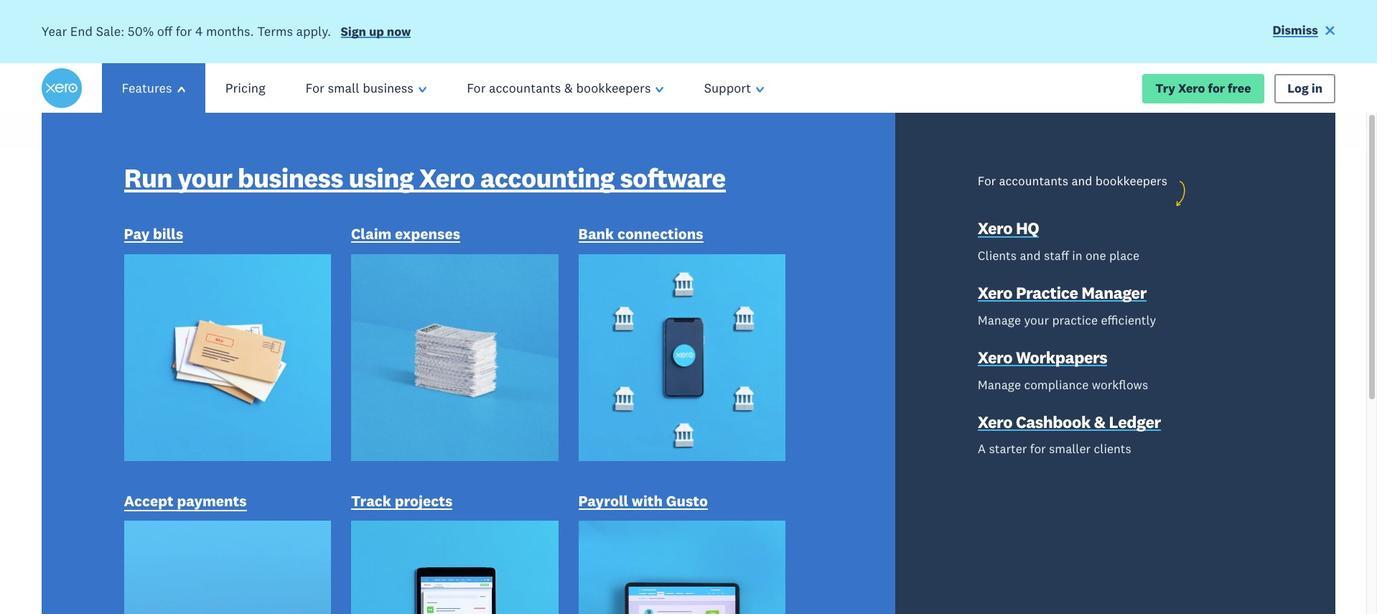 Task type: describe. For each thing, give the bounding box(es) containing it.
place
[[1110, 248, 1140, 263]]

xero inside xero cashbook & ledger link
[[978, 411, 1013, 432]]

payments.
[[352, 567, 460, 595]]

accept online payments and give customers more ways to pay
[[152, 231, 638, 371]]

0 horizontal spatial debit
[[245, 483, 299, 512]]

increase
[[508, 511, 594, 540]]

pricing link
[[205, 63, 286, 114]]

payroll
[[579, 491, 629, 511]]

for small business
[[306, 80, 414, 96]]

xero inside xero hq link
[[978, 218, 1013, 238]]

accept online payments by credit card, debit card or direct debit straight from your xero invoice. let customers pay the way they want, increase the likelihood of getting paid on time, and reduce the time spent chasing payments.
[[152, 456, 668, 595]]

your inside accept online payments by credit card, debit card or direct debit straight from your xero invoice. let customers pay the way they want, increase the likelihood of getting paid on time, and reduce the time spent chasing payments.
[[445, 483, 490, 512]]

1 vertical spatial in
[[1073, 248, 1083, 263]]

bookkeepers for for accountants and bookkeepers
[[1096, 173, 1168, 189]]

pay inside accept online payments by credit card, debit card or direct debit straight from your xero invoice. let customers pay the way they want, increase the likelihood of getting paid on time, and reduce the time spent chasing payments.
[[266, 511, 303, 540]]

chasing
[[268, 567, 347, 595]]

staff
[[1044, 248, 1069, 263]]

workflows
[[1092, 377, 1149, 393]]

cashbook
[[1016, 411, 1091, 432]]

accept payments image
[[813, 209, 1226, 614]]

terms
[[257, 23, 293, 39]]

bills
[[153, 224, 183, 244]]

per
[[392, 403, 412, 419]]

time
[[152, 567, 198, 595]]

bookkeepers for for accountants & bookkeepers
[[576, 80, 651, 96]]

claim expenses
[[351, 224, 460, 244]]

track
[[351, 491, 391, 511]]

manage for manage your practice efficiently
[[978, 312, 1022, 328]]

pricing
[[225, 80, 266, 96]]

getting
[[285, 539, 358, 568]]

small
[[328, 80, 360, 96]]

xero inside xero workpapers link
[[978, 347, 1013, 368]]

smaller
[[1050, 441, 1091, 457]]

run
[[124, 161, 172, 195]]

xero hq link
[[978, 218, 1040, 242]]

software inside breadcrumbs element
[[146, 123, 194, 139]]

the down payroll with gusto link
[[625, 539, 659, 568]]

manage for manage compliance workflows
[[978, 377, 1022, 393]]

0 horizontal spatial payments
[[177, 491, 247, 511]]

track projects
[[351, 491, 453, 511]]

gusto
[[667, 491, 708, 511]]

with
[[632, 491, 663, 511]]

clients
[[978, 248, 1017, 263]]

1 horizontal spatial debit
[[561, 456, 615, 484]]

likelihood
[[152, 539, 253, 568]]

xero practice manager link
[[978, 282, 1147, 306]]

50%
[[128, 23, 154, 39]]

manager
[[1082, 282, 1147, 303]]

up
[[369, 24, 384, 39]]

xero cashbook & ledger
[[978, 411, 1161, 432]]

more
[[537, 274, 638, 328]]

credit
[[437, 456, 497, 484]]

on
[[414, 539, 440, 568]]

let
[[634, 483, 668, 512]]

1 horizontal spatial in
[[1312, 80, 1323, 96]]

card
[[621, 456, 667, 484]]

sign
[[341, 24, 366, 39]]

claim
[[351, 224, 392, 244]]

xero inside accept online payments by credit card, debit card or direct debit straight from your xero invoice. let customers pay the way they want, increase the likelihood of getting paid on time, and reduce the time spent chasing payments.
[[496, 483, 543, 512]]

1 horizontal spatial accounting
[[480, 161, 615, 195]]

clients
[[1094, 441, 1132, 457]]

online accounting software
[[41, 123, 194, 139]]

bank connections link
[[579, 224, 704, 247]]

track projects link
[[351, 491, 453, 514]]

they
[[394, 511, 439, 540]]

accept payments link
[[124, 491, 247, 514]]

by
[[406, 456, 431, 484]]

online for direct
[[230, 456, 293, 484]]

card,
[[503, 456, 556, 484]]

$15
[[370, 403, 389, 419]]

or
[[152, 483, 173, 512]]

one
[[1086, 248, 1107, 263]]

sale:
[[96, 23, 124, 39]]

support button
[[684, 63, 785, 114]]

workpapers
[[1016, 347, 1108, 368]]

way
[[348, 511, 388, 540]]

0 vertical spatial from
[[339, 403, 367, 419]]

spent
[[204, 567, 262, 595]]

for for for accountants & bookkeepers
[[467, 80, 486, 96]]

free for plans
[[237, 403, 260, 419]]

sign up now link
[[341, 24, 411, 43]]

try xero for free link for plans from $15 per month
[[152, 396, 274, 426]]

& for cashbook
[[1095, 411, 1106, 432]]

and inside accept online payments and give customers more ways to pay
[[152, 274, 225, 328]]

straight
[[304, 483, 385, 512]]

your for run
[[178, 161, 232, 195]]

for accountants and bookkeepers
[[978, 173, 1168, 189]]

features
[[122, 80, 172, 96]]

practice
[[1016, 282, 1079, 303]]

& for accountants
[[565, 80, 573, 96]]

time,
[[446, 539, 499, 568]]

dismiss
[[1273, 22, 1319, 38]]

plans from $15 per month link
[[304, 403, 453, 422]]



Task type: vqa. For each thing, say whether or not it's contained in the screenshot.
78
no



Task type: locate. For each thing, give the bounding box(es) containing it.
1 vertical spatial free
[[237, 403, 260, 419]]

and inside accept online payments by credit card, debit card or direct debit straight from your xero invoice. let customers pay the way they want, increase the likelihood of getting paid on time, and reduce the time spent chasing payments.
[[504, 539, 543, 568]]

log
[[1288, 80, 1309, 96]]

0 horizontal spatial customers
[[152, 511, 260, 540]]

accept
[[152, 231, 289, 285], [152, 456, 224, 484], [124, 491, 174, 511]]

1 vertical spatial try
[[165, 403, 185, 419]]

1 horizontal spatial &
[[1095, 411, 1106, 432]]

1 horizontal spatial accountants
[[1000, 173, 1069, 189]]

business
[[363, 80, 414, 96], [238, 161, 343, 195]]

log in link
[[1275, 74, 1336, 103]]

try xero for free link
[[1143, 74, 1265, 103], [152, 396, 274, 426]]

bookkeepers
[[576, 80, 651, 96], [1096, 173, 1168, 189]]

starter
[[990, 441, 1028, 457]]

manage down practice
[[978, 312, 1022, 328]]

online inside accept online payments by credit card, debit card or direct debit straight from your xero invoice. let customers pay the way they want, increase the likelihood of getting paid on time, and reduce the time spent chasing payments.
[[230, 456, 293, 484]]

the left the way
[[308, 511, 342, 540]]

month
[[415, 403, 453, 419]]

plans
[[304, 403, 336, 419]]

features button
[[97, 63, 210, 114]]

1 horizontal spatial business
[[363, 80, 414, 96]]

accountants inside for accountants & bookkeepers dropdown button
[[489, 80, 561, 96]]

0 vertical spatial manage
[[978, 312, 1022, 328]]

0 vertical spatial in
[[1312, 80, 1323, 96]]

accountants
[[489, 80, 561, 96], [1000, 173, 1069, 189]]

debit up 'payroll'
[[561, 456, 615, 484]]

paid
[[363, 539, 408, 568]]

year
[[41, 23, 67, 39]]

accept inside accept online payments and give customers more ways to pay
[[152, 231, 289, 285]]

& inside dropdown button
[[565, 80, 573, 96]]

manage compliance workflows
[[978, 377, 1149, 393]]

manage your practice efficiently
[[978, 312, 1157, 328]]

1 vertical spatial manage
[[978, 377, 1022, 393]]

1 horizontal spatial your
[[445, 483, 490, 512]]

apply.
[[296, 23, 331, 39]]

1 horizontal spatial online
[[298, 231, 418, 285]]

try xero for free for plans from $15 per month
[[165, 403, 260, 419]]

payments inside accept online payments and give customers more ways to pay
[[426, 231, 620, 285]]

0 vertical spatial online
[[298, 231, 418, 285]]

bank connections
[[579, 224, 704, 244]]

accountants for &
[[489, 80, 561, 96]]

1 vertical spatial try xero for free link
[[152, 396, 274, 426]]

1 horizontal spatial try xero for free
[[1156, 80, 1252, 96]]

1 horizontal spatial try
[[1156, 80, 1176, 96]]

online inside accept online payments and give customers more ways to pay
[[298, 231, 418, 285]]

xero practice manager
[[978, 282, 1147, 303]]

0 horizontal spatial in
[[1073, 248, 1083, 263]]

0 horizontal spatial your
[[178, 161, 232, 195]]

free left plans
[[237, 403, 260, 419]]

year end sale: 50% off for 4 months. terms apply.
[[41, 23, 331, 39]]

reduce
[[549, 539, 619, 568]]

business for small
[[363, 80, 414, 96]]

bookkeepers inside dropdown button
[[576, 80, 651, 96]]

0 horizontal spatial try xero for free
[[165, 403, 260, 419]]

0 vertical spatial accept
[[152, 231, 289, 285]]

manage down xero workpapers link
[[978, 377, 1022, 393]]

0 horizontal spatial try xero for free link
[[152, 396, 274, 426]]

2 horizontal spatial for
[[978, 173, 996, 189]]

1 vertical spatial customers
[[152, 511, 260, 540]]

1 vertical spatial online
[[230, 456, 293, 484]]

customers down expenses
[[323, 274, 528, 328]]

software down breadcrumbs element in the top of the page
[[620, 161, 726, 195]]

online
[[41, 123, 78, 139]]

xero cashbook & ledger link
[[978, 411, 1161, 435]]

efficiently
[[1102, 312, 1157, 328]]

1 vertical spatial accountants
[[1000, 173, 1069, 189]]

0 vertical spatial try xero for free
[[1156, 80, 1252, 96]]

invoice.
[[549, 483, 628, 512]]

pay inside accept online payments and give customers more ways to pay
[[307, 317, 378, 371]]

pay bills
[[124, 224, 183, 244]]

xero inside xero practice manager "link"
[[978, 282, 1013, 303]]

xero homepage image
[[41, 68, 82, 109]]

software inside the run your business using xero accounting software link
[[620, 161, 726, 195]]

1 manage from the top
[[978, 312, 1022, 328]]

0 horizontal spatial software
[[146, 123, 194, 139]]

your down practice
[[1025, 312, 1050, 328]]

payments for customers
[[426, 231, 620, 285]]

0 vertical spatial bookkeepers
[[576, 80, 651, 96]]

accountants for and
[[1000, 173, 1069, 189]]

run your business using xero accounting software
[[124, 161, 726, 195]]

for
[[176, 23, 192, 39], [1209, 80, 1226, 96], [217, 403, 234, 419], [1031, 441, 1046, 457]]

0 vertical spatial try xero for free link
[[1143, 74, 1265, 103]]

in right log
[[1312, 80, 1323, 96]]

0 vertical spatial free
[[1228, 80, 1252, 96]]

your up time,
[[445, 483, 490, 512]]

payroll with gusto link
[[579, 491, 708, 514]]

dismiss button
[[1273, 22, 1336, 41]]

1 horizontal spatial software
[[620, 161, 726, 195]]

using
[[349, 161, 414, 195]]

1 vertical spatial accept
[[152, 456, 224, 484]]

1 vertical spatial your
[[1025, 312, 1050, 328]]

1 vertical spatial accounting
[[480, 161, 615, 195]]

2 horizontal spatial payments
[[426, 231, 620, 285]]

0 horizontal spatial for
[[306, 80, 325, 96]]

from inside accept online payments by credit card, debit card or direct debit straight from your xero invoice. let customers pay the way they want, increase the likelihood of getting paid on time, and reduce the time spent chasing payments.
[[391, 483, 439, 512]]

clients and staff in one place
[[978, 248, 1140, 263]]

1 horizontal spatial pay
[[307, 317, 378, 371]]

payroll with gusto
[[579, 491, 708, 511]]

2 vertical spatial payments
[[177, 491, 247, 511]]

for accountants & bookkeepers
[[467, 80, 651, 96]]

pay bills link
[[124, 224, 183, 247]]

accept for or
[[152, 456, 224, 484]]

free for log
[[1228, 80, 1252, 96]]

1 vertical spatial bookkeepers
[[1096, 173, 1168, 189]]

try xero for free for log in
[[1156, 80, 1252, 96]]

accounting
[[81, 123, 143, 139], [480, 161, 615, 195]]

want,
[[445, 511, 502, 540]]

expenses
[[395, 224, 460, 244]]

0 vertical spatial your
[[178, 161, 232, 195]]

pay right to
[[307, 317, 378, 371]]

0 horizontal spatial bookkeepers
[[576, 80, 651, 96]]

0 vertical spatial customers
[[323, 274, 528, 328]]

claim expenses link
[[351, 224, 460, 247]]

1 horizontal spatial free
[[1228, 80, 1252, 96]]

from
[[339, 403, 367, 419], [391, 483, 439, 512]]

0 horizontal spatial from
[[339, 403, 367, 419]]

2 vertical spatial your
[[445, 483, 490, 512]]

customers inside accept online payments by credit card, debit card or direct debit straight from your xero invoice. let customers pay the way they want, increase the likelihood of getting paid on time, and reduce the time spent chasing payments.
[[152, 511, 260, 540]]

1 horizontal spatial from
[[391, 483, 439, 512]]

customers down accept payments
[[152, 511, 260, 540]]

now
[[387, 24, 411, 39]]

1 horizontal spatial customers
[[323, 274, 528, 328]]

plans from $15 per month
[[304, 403, 453, 419]]

your for manage
[[1025, 312, 1050, 328]]

business for your
[[238, 161, 343, 195]]

try xero for free link for log in
[[1143, 74, 1265, 103]]

pay up chasing
[[266, 511, 303, 540]]

accept payments
[[124, 491, 247, 511]]

log in
[[1288, 80, 1323, 96]]

accounting inside breadcrumbs element
[[81, 123, 143, 139]]

of
[[259, 539, 279, 568]]

0 vertical spatial payments
[[426, 231, 620, 285]]

0 vertical spatial accounting
[[81, 123, 143, 139]]

for inside dropdown button
[[467, 80, 486, 96]]

0 horizontal spatial &
[[565, 80, 573, 96]]

0 horizontal spatial accountants
[[489, 80, 561, 96]]

1 horizontal spatial for
[[467, 80, 486, 96]]

bank
[[579, 224, 614, 244]]

practice
[[1053, 312, 1098, 328]]

1 horizontal spatial payments
[[299, 456, 401, 484]]

run your business using xero accounting software link
[[124, 161, 726, 198]]

direct
[[179, 483, 239, 512]]

software
[[146, 123, 194, 139], [620, 161, 726, 195]]

for small business button
[[286, 63, 447, 114]]

0 horizontal spatial try
[[165, 403, 185, 419]]

1 vertical spatial payments
[[299, 456, 401, 484]]

payments for card,
[[299, 456, 401, 484]]

customers inside accept online payments and give customers more ways to pay
[[323, 274, 528, 328]]

try for plans from $15 per month
[[165, 403, 185, 419]]

1 vertical spatial pay
[[266, 511, 303, 540]]

your right run
[[178, 161, 232, 195]]

0 vertical spatial business
[[363, 80, 414, 96]]

the
[[308, 511, 342, 540], [599, 511, 633, 540], [625, 539, 659, 568]]

accept inside accept online payments by credit card, debit card or direct debit straight from your xero invoice. let customers pay the way they want, increase the likelihood of getting paid on time, and reduce the time spent chasing payments.
[[152, 456, 224, 484]]

to
[[257, 317, 298, 371]]

connections
[[618, 224, 704, 244]]

in left one in the right of the page
[[1073, 248, 1083, 263]]

ways
[[152, 317, 249, 371]]

for for for small business
[[306, 80, 325, 96]]

free left log
[[1228, 80, 1252, 96]]

0 horizontal spatial accounting
[[81, 123, 143, 139]]

and
[[1072, 173, 1093, 189], [1020, 248, 1041, 263], [152, 274, 225, 328], [504, 539, 543, 568]]

2 horizontal spatial your
[[1025, 312, 1050, 328]]

1 vertical spatial from
[[391, 483, 439, 512]]

0 horizontal spatial pay
[[266, 511, 303, 540]]

months.
[[206, 23, 254, 39]]

0 vertical spatial accountants
[[489, 80, 561, 96]]

online accounting software link
[[41, 123, 194, 139]]

end
[[70, 23, 93, 39]]

business inside dropdown button
[[363, 80, 414, 96]]

breadcrumbs element
[[0, 114, 1378, 149]]

1 vertical spatial software
[[620, 161, 726, 195]]

payments inside accept online payments by credit card, debit card or direct debit straight from your xero invoice. let customers pay the way they want, increase the likelihood of getting paid on time, and reduce the time spent chasing payments.
[[299, 456, 401, 484]]

1 horizontal spatial try xero for free link
[[1143, 74, 1265, 103]]

2 vertical spatial accept
[[124, 491, 174, 511]]

1 vertical spatial business
[[238, 161, 343, 195]]

0 vertical spatial pay
[[307, 317, 378, 371]]

0 horizontal spatial online
[[230, 456, 293, 484]]

1 vertical spatial try xero for free
[[165, 403, 260, 419]]

1 vertical spatial &
[[1095, 411, 1106, 432]]

in
[[1312, 80, 1323, 96], [1073, 248, 1083, 263]]

the down 'payroll'
[[599, 511, 633, 540]]

software down features dropdown button
[[146, 123, 194, 139]]

off
[[157, 23, 172, 39]]

2 manage from the top
[[978, 377, 1022, 393]]

online for pay
[[298, 231, 418, 285]]

for for for accountants and bookkeepers
[[978, 173, 996, 189]]

&
[[565, 80, 573, 96], [1095, 411, 1106, 432]]

0 vertical spatial try
[[1156, 80, 1176, 96]]

accept for to
[[152, 231, 289, 285]]

0 horizontal spatial business
[[238, 161, 343, 195]]

try for log in
[[1156, 80, 1176, 96]]

free
[[1228, 80, 1252, 96], [237, 403, 260, 419]]

debit up of
[[245, 483, 299, 512]]

for inside dropdown button
[[306, 80, 325, 96]]

customers
[[323, 274, 528, 328], [152, 511, 260, 540]]

a starter for smaller clients
[[978, 441, 1132, 457]]

0 vertical spatial &
[[565, 80, 573, 96]]

xero inside the run your business using xero accounting software link
[[419, 161, 475, 195]]

sign up now
[[341, 24, 411, 39]]

1 horizontal spatial bookkeepers
[[1096, 173, 1168, 189]]

debit
[[561, 456, 615, 484], [245, 483, 299, 512]]

0 horizontal spatial free
[[237, 403, 260, 419]]

xero hq
[[978, 218, 1040, 238]]

xero workpapers
[[978, 347, 1108, 368]]

0 vertical spatial software
[[146, 123, 194, 139]]



